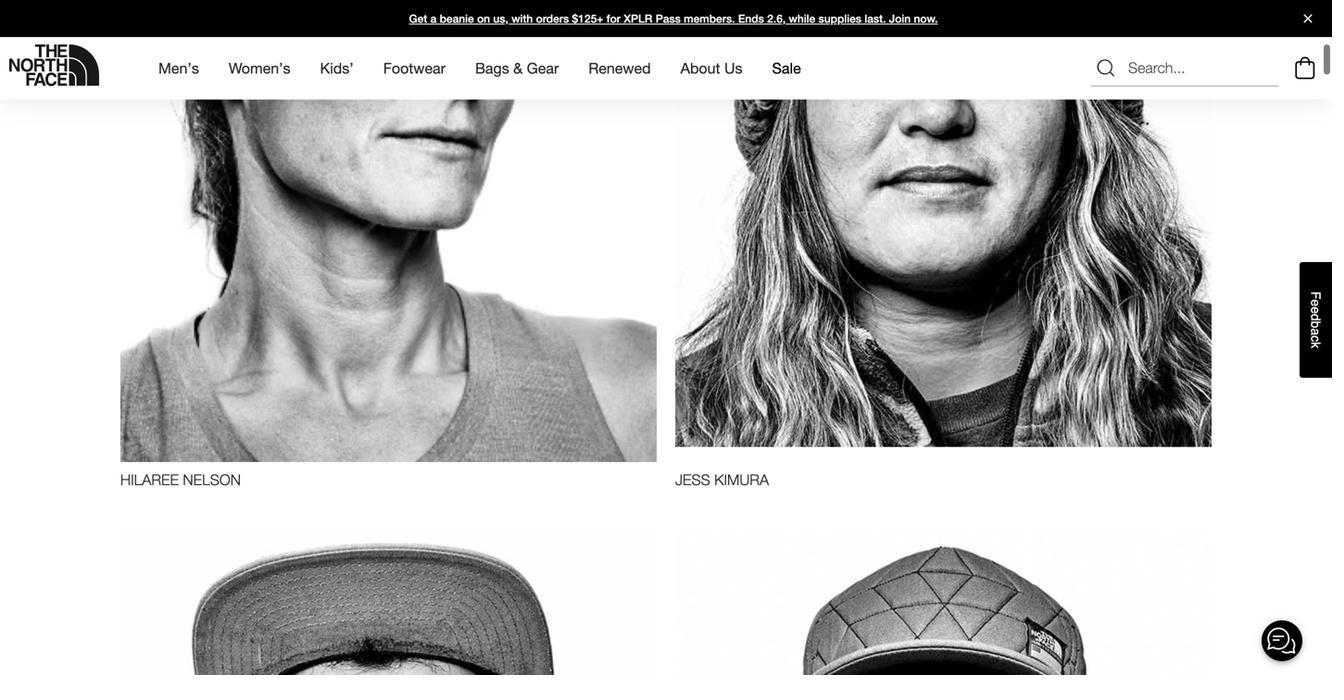 Task type: locate. For each thing, give the bounding box(es) containing it.
kids'
[[320, 59, 354, 77]]

pass
[[656, 12, 681, 25]]

women's link
[[229, 43, 290, 94]]

search all image
[[1095, 57, 1117, 79]]

a inside button
[[1308, 328, 1323, 336]]

e up the 'b'
[[1308, 307, 1323, 314]]

view cart image
[[1290, 54, 1320, 82]]

a right get on the left of page
[[430, 12, 437, 25]]

while
[[789, 12, 815, 25]]

jess
[[675, 471, 710, 489]]

e
[[1308, 300, 1323, 307], [1308, 307, 1323, 314]]

men's link
[[158, 43, 199, 94]]

supplies
[[818, 12, 861, 25]]

0 horizontal spatial a
[[430, 12, 437, 25]]

1 horizontal spatial a
[[1308, 328, 1323, 336]]

for
[[607, 12, 621, 25]]

jess kimura image
[[675, 0, 1212, 462]]

a
[[430, 12, 437, 25], [1308, 328, 1323, 336]]

vasu sojitra image
[[120, 530, 657, 675]]

about
[[680, 59, 720, 77]]

2.6,
[[767, 12, 786, 25]]

ends
[[738, 12, 764, 25]]

men's
[[158, 59, 199, 77]]

f e e d b a c k
[[1308, 292, 1323, 349]]

2 e from the top
[[1308, 307, 1323, 314]]

scot schmidt image
[[675, 530, 1212, 675]]

hilaree nelson
[[120, 471, 241, 489]]

a up k
[[1308, 328, 1323, 336]]

close image
[[1296, 14, 1320, 23]]

members.
[[684, 12, 735, 25]]

e up d
[[1308, 300, 1323, 307]]

us
[[724, 59, 742, 77]]

about us link
[[680, 43, 742, 94]]

jess kimura
[[675, 471, 769, 489]]

kids' link
[[320, 43, 354, 94]]

0 vertical spatial a
[[430, 12, 437, 25]]

&
[[513, 59, 523, 77]]

get
[[409, 12, 427, 25]]

c
[[1308, 336, 1323, 342]]

b
[[1308, 321, 1323, 328]]

1 vertical spatial a
[[1308, 328, 1323, 336]]

k
[[1308, 342, 1323, 349]]

with
[[512, 12, 533, 25]]

women's
[[229, 59, 290, 77]]

hilaree nelson image
[[120, 0, 657, 462]]



Task type: vqa. For each thing, say whether or not it's contained in the screenshot.
About
yes



Task type: describe. For each thing, give the bounding box(es) containing it.
us,
[[493, 12, 508, 25]]

sale
[[772, 59, 801, 77]]

footwear link
[[383, 43, 446, 94]]

footwear
[[383, 59, 446, 77]]

on
[[477, 12, 490, 25]]

gear
[[527, 59, 559, 77]]

get a beanie on us, with orders $125+ for xplr pass members. ends 2.6, while supplies last. join now.
[[409, 12, 938, 25]]

hilaree
[[120, 471, 179, 489]]

Search search field
[[1091, 50, 1278, 87]]

now.
[[914, 12, 938, 25]]

kimura
[[714, 471, 769, 489]]

$125+
[[572, 12, 603, 25]]

nelson
[[183, 471, 241, 489]]

about us
[[680, 59, 742, 77]]

renewed
[[589, 59, 651, 77]]

bags & gear link
[[475, 43, 559, 94]]

last.
[[865, 12, 886, 25]]

the north face home page image
[[9, 44, 99, 86]]

f
[[1308, 292, 1323, 300]]

bags & gear
[[475, 59, 559, 77]]

bags
[[475, 59, 509, 77]]

beanie
[[440, 12, 474, 25]]

join
[[889, 12, 911, 25]]

renewed link
[[589, 43, 651, 94]]

f e e d b a c k button
[[1300, 262, 1332, 378]]

d
[[1308, 314, 1323, 321]]

1 e from the top
[[1308, 300, 1323, 307]]

orders
[[536, 12, 569, 25]]

sale link
[[772, 43, 801, 94]]

xplr
[[624, 12, 652, 25]]

get a beanie on us, with orders $125+ for xplr pass members. ends 2.6, while supplies last. join now. link
[[0, 0, 1332, 37]]



